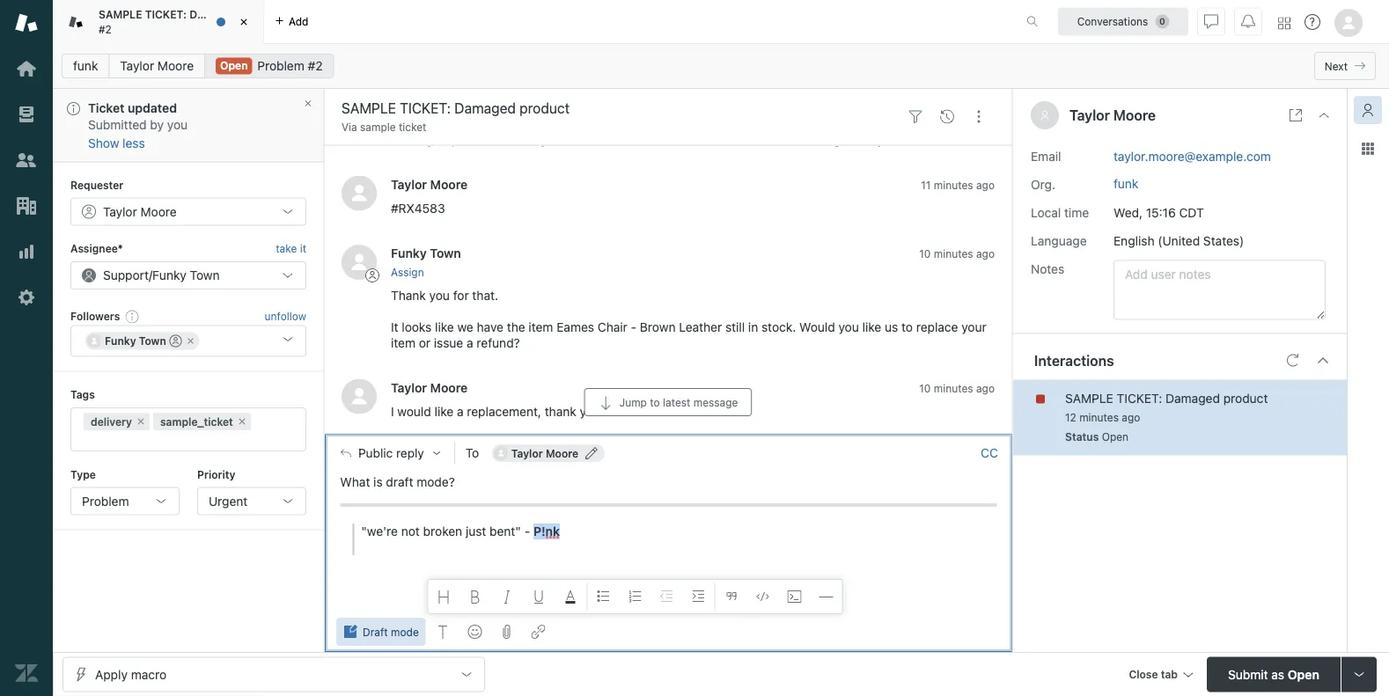 Task type: vqa. For each thing, say whether or not it's contained in the screenshot.
(548)
no



Task type: locate. For each thing, give the bounding box(es) containing it.
attention.
[[391, 101, 445, 115]]

reporting image
[[15, 240, 38, 263]]

views image
[[15, 103, 38, 126]]

open right the as
[[1288, 668, 1320, 682]]

via
[[342, 121, 357, 133]]

problem down add popup button
[[257, 59, 305, 73]]

ticket updated submitted by you show less
[[88, 101, 188, 150]]

moore up taylor.moore@example.com
[[1114, 107, 1156, 124]]

10 down "replace"
[[920, 382, 931, 394]]

ticket: up 12 minutes ago "text box"
[[1117, 391, 1163, 406]]

info on adding followers image
[[125, 309, 139, 323]]

#2 right the zendesk support image
[[99, 23, 112, 35]]

town inside option
[[139, 335, 166, 347]]

support
[[103, 268, 149, 283]]

we left are
[[446, 85, 463, 99]]

draft
[[363, 626, 388, 638]]

replacement,
[[467, 405, 542, 419]]

us left with
[[497, 132, 511, 147]]

horizontal rule (cmd shift l) image
[[820, 590, 834, 604]]

0 horizontal spatial us
[[497, 132, 511, 147]]

like
[[435, 320, 454, 334], [863, 320, 882, 334], [435, 405, 454, 419]]

0 horizontal spatial funk
[[73, 59, 98, 73]]

jump
[[620, 396, 647, 409]]

1 horizontal spatial thank
[[783, 85, 818, 99]]

zendesk products image
[[1279, 17, 1291, 30]]

2 horizontal spatial funky
[[391, 246, 427, 261]]

get started image
[[15, 57, 38, 80]]

to
[[520, 85, 531, 99], [938, 85, 950, 99], [902, 320, 913, 334], [650, 396, 660, 409]]

0 horizontal spatial town
[[139, 335, 166, 347]]

2 vertical spatial taylor moore link
[[391, 380, 468, 395]]

funky inside funky town assign
[[391, 246, 427, 261]]

funk for the 'funk' link inside secondary element
[[73, 59, 98, 73]]

funky
[[391, 246, 427, 261], [152, 268, 187, 283], [105, 335, 136, 347]]

-
[[631, 320, 637, 334], [525, 524, 530, 539]]

show less button
[[88, 135, 145, 151]]

0 horizontal spatial sample
[[99, 8, 142, 21]]

1 horizontal spatial -
[[631, 320, 637, 334]]

#2 inside secondary element
[[308, 59, 323, 73]]

0 horizontal spatial remove image
[[186, 336, 196, 347]]

0 vertical spatial sample
[[99, 8, 142, 21]]

funk link inside secondary element
[[62, 54, 110, 78]]

problem down type
[[82, 494, 129, 508]]

conversationlabel log
[[324, 28, 1013, 434]]

2 vertical spatial avatar image
[[342, 379, 377, 414]]

0 vertical spatial remove image
[[186, 336, 196, 347]]

add attachment image
[[500, 625, 514, 639]]

via sample ticket
[[342, 121, 427, 133]]

us left "replace"
[[885, 320, 898, 334]]

product.
[[731, 85, 779, 99]]

funk for the bottommost the 'funk' link
[[1114, 176, 1139, 191]]

thank right product.
[[783, 85, 818, 99]]

1 horizontal spatial your
[[962, 320, 987, 334]]

tabs tab list
[[53, 0, 1008, 44]]

a left "replacement,"
[[457, 405, 464, 419]]

draft mode
[[363, 626, 419, 638]]

funky inside option
[[105, 335, 136, 347]]

0 vertical spatial #2
[[99, 23, 112, 35]]

1 horizontal spatial open
[[1102, 431, 1129, 443]]

funky for funky town assign
[[391, 246, 427, 261]]

taylor moore inside secondary element
[[120, 59, 194, 73]]

for left 'that.'
[[453, 288, 469, 302]]

town inside assignee* element
[[190, 268, 220, 283]]

1 vertical spatial 10 minutes ago
[[920, 382, 995, 394]]

ago right 12
[[1122, 412, 1141, 424]]

this up filter "icon"
[[914, 85, 935, 99]]

1 vertical spatial product
[[1224, 391, 1269, 406]]

admin image
[[15, 286, 38, 309]]

it looks like we have the item
[[391, 320, 557, 334]]

product for sample ticket: damaged product 12 minutes ago status open
[[1224, 391, 1269, 406]]

avatar image
[[342, 176, 377, 211], [342, 245, 377, 280], [342, 379, 377, 414]]

1 horizontal spatial that
[[667, 132, 690, 147]]

0 horizontal spatial item
[[391, 335, 416, 350]]

remove image
[[186, 336, 196, 347], [237, 416, 247, 427]]

as
[[1272, 668, 1285, 682]]

we left can
[[693, 132, 709, 147]]

taylor.moore@example.com
[[1114, 149, 1272, 163]]

1 horizontal spatial town
[[190, 268, 220, 283]]

replace
[[917, 320, 959, 334]]

taylor.moore@example.com image
[[494, 447, 508, 461]]

with
[[514, 132, 538, 147]]

ago
[[977, 179, 995, 191], [977, 248, 995, 260], [977, 382, 995, 394], [1122, 412, 1141, 424]]

user image
[[1042, 111, 1049, 120]]

minutes up status
[[1080, 412, 1119, 424]]

away?
[[856, 132, 891, 147]]

taylor moore up updated
[[120, 59, 194, 73]]

close ticket collision notification image
[[303, 98, 314, 109]]

sample inside sample ticket: damaged product 12 minutes ago status open
[[1066, 391, 1114, 406]]

taylor up would
[[391, 380, 427, 395]]

open inside sample ticket: damaged product 12 minutes ago status open
[[1102, 431, 1129, 443]]

1 horizontal spatial issue
[[793, 132, 823, 147]]

a down it looks like we have the item
[[467, 335, 473, 350]]

events image
[[941, 110, 955, 124]]

issue left right
[[793, 132, 823, 147]]

0 vertical spatial thank
[[783, 85, 818, 99]]

apply
[[95, 668, 128, 682]]

product
[[241, 8, 282, 21], [1224, 391, 1269, 406]]

town
[[430, 246, 461, 261], [190, 268, 220, 283], [139, 335, 166, 347]]

0 horizontal spatial that
[[563, 85, 586, 99]]

issue inside eames chair - brown leather still in stock. would you like us to replace your item or issue a refund?
[[434, 335, 463, 350]]

to left hear
[[520, 85, 531, 99]]

you up right
[[821, 85, 842, 99]]

you right ticket
[[428, 132, 448, 147]]

town inside funky town assign
[[430, 246, 461, 261]]

ticket: inside the sample ticket: damaged product #2
[[145, 8, 187, 21]]

that right so
[[667, 132, 690, 147]]

10 minutes ago text field down 11 minutes ago text field
[[920, 248, 995, 260]]

11 minutes ago text field
[[921, 179, 995, 191]]

funk link up ticket
[[62, 54, 110, 78]]

taylor moore link up updated
[[109, 54, 205, 78]]

funk up wed,
[[1114, 176, 1139, 191]]

0 vertical spatial product
[[241, 8, 282, 21]]

1 vertical spatial your
[[962, 320, 987, 334]]

1 horizontal spatial ticket:
[[1117, 391, 1163, 406]]

public reply button
[[325, 435, 454, 472]]

0 vertical spatial -
[[631, 320, 637, 334]]

1 vertical spatial 10
[[920, 382, 931, 394]]

ticket: left close icon
[[145, 8, 187, 21]]

alert
[[53, 89, 324, 162]]

organizations image
[[15, 195, 38, 218]]

2 10 from the top
[[920, 382, 931, 394]]

2 horizontal spatial open
[[1288, 668, 1320, 682]]

you right by
[[167, 118, 188, 132]]

damaged inside sample ticket: damaged product 12 minutes ago status open
[[1166, 391, 1221, 406]]

submit
[[1229, 668, 1269, 682]]

issue right or
[[434, 335, 463, 350]]

- right 'chair'
[[631, 320, 637, 334]]

avatar image left the #rx4583
[[342, 176, 377, 211]]

0 vertical spatial ticket:
[[145, 8, 187, 21]]

ticket: inside sample ticket: damaged product 12 minutes ago status open
[[1117, 391, 1163, 406]]

funky town option
[[85, 332, 200, 350]]

remove image
[[136, 416, 146, 427]]

0 vertical spatial we
[[446, 85, 463, 99]]

2 10 minutes ago from the top
[[920, 382, 995, 394]]

you.
[[580, 405, 604, 419]]

1 horizontal spatial funk
[[1114, 176, 1139, 191]]

thank inside hi taylor, we are sorry to hear that you received a damaged product. thank you for bringing this to our attention.
[[783, 85, 818, 99]]

ago inside sample ticket: damaged product 12 minutes ago status open
[[1122, 412, 1141, 424]]

you
[[589, 85, 610, 99], [821, 85, 842, 99], [167, 118, 188, 132], [428, 132, 448, 147], [429, 288, 450, 302], [839, 320, 859, 334]]

funky up assign "button"
[[391, 246, 427, 261]]

1 vertical spatial that
[[667, 132, 690, 147]]

submit as open
[[1229, 668, 1320, 682]]

item inside eames chair - brown leather still in stock. would you like us to replace your item or issue a refund?
[[391, 335, 416, 350]]

1 vertical spatial open
[[1102, 431, 1129, 443]]

1 horizontal spatial funk link
[[1114, 176, 1139, 191]]

to left "replace"
[[902, 320, 913, 334]]

1 horizontal spatial #2
[[308, 59, 323, 73]]

0 horizontal spatial damaged
[[189, 8, 239, 21]]

ago down 11 minutes ago
[[977, 248, 995, 260]]

avatar image for #rx4583
[[342, 176, 377, 211]]

moore up support / funky town
[[140, 204, 177, 219]]

unfollow button
[[265, 308, 306, 324]]

you right would
[[839, 320, 859, 334]]

0 vertical spatial this
[[914, 85, 935, 99]]

2 horizontal spatial a
[[665, 85, 671, 99]]

1 avatar image from the top
[[342, 176, 377, 211]]

2 vertical spatial a
[[457, 405, 464, 419]]

1 horizontal spatial for
[[845, 85, 861, 99]]

product inside the sample ticket: damaged product #2
[[241, 8, 282, 21]]

headings image
[[437, 590, 452, 604]]

to right jump at the bottom left
[[650, 396, 660, 409]]

taylor right taylor.moore@example.com icon
[[511, 447, 543, 460]]

town for funky town assign
[[430, 246, 461, 261]]

1 10 from the top
[[920, 248, 931, 260]]

funky right 'funkytownclown1@gmail.com' 'image'
[[105, 335, 136, 347]]

a
[[665, 85, 671, 99], [467, 335, 473, 350], [457, 405, 464, 419]]

0 horizontal spatial open
[[220, 59, 248, 72]]

like inside eames chair - brown leather still in stock. would you like us to replace your item or issue a refund?
[[863, 320, 882, 334]]

minutes
[[934, 179, 974, 191], [934, 248, 974, 260], [934, 382, 974, 394], [1080, 412, 1119, 424]]

taylor down requester
[[103, 204, 137, 219]]

1 vertical spatial a
[[467, 335, 473, 350]]

#2
[[99, 23, 112, 35], [308, 59, 323, 73]]

for left bringing
[[845, 85, 861, 99]]

you inside ticket updated submitted by you show less
[[167, 118, 188, 132]]

0 vertical spatial issue
[[793, 132, 823, 147]]

taylor moore link up the #rx4583
[[391, 177, 468, 192]]

sample_ticket
[[160, 416, 233, 428]]

problem inside secondary element
[[257, 59, 305, 73]]

english (united states)
[[1114, 233, 1245, 248]]

that.
[[472, 288, 498, 302]]

1 vertical spatial funky
[[152, 268, 187, 283]]

1 vertical spatial sample
[[1066, 391, 1114, 406]]

ticket: for sample ticket: damaged product #2
[[145, 8, 187, 21]]

decrease indent (cmd [) image
[[660, 590, 674, 604]]

to inside button
[[650, 396, 660, 409]]

0 vertical spatial 10
[[920, 248, 931, 260]]

thank
[[783, 85, 818, 99], [391, 288, 426, 302]]

10 minutes ago down "replace"
[[920, 382, 995, 394]]

0 horizontal spatial funk link
[[62, 54, 110, 78]]

town for funky town
[[139, 335, 166, 347]]

code span (ctrl shift 5) image
[[756, 590, 770, 604]]

your right with
[[541, 132, 566, 147]]

0 horizontal spatial -
[[525, 524, 530, 539]]

this inside hi taylor, we are sorry to hear that you received a damaged product. thank you for bringing this to our attention.
[[914, 85, 935, 99]]

can
[[712, 132, 733, 147]]

1 vertical spatial ticket:
[[1117, 391, 1163, 406]]

1 vertical spatial -
[[525, 524, 530, 539]]

1 10 minutes ago text field from the top
[[920, 248, 995, 260]]

#2 up close ticket collision notification image
[[308, 59, 323, 73]]

reply
[[396, 446, 424, 461]]

that right hear
[[563, 85, 586, 99]]

ticket actions image
[[972, 110, 986, 124]]

add
[[289, 15, 309, 28]]

item down the "it"
[[391, 335, 416, 350]]

0 horizontal spatial thank
[[391, 288, 426, 302]]

0 vertical spatial for
[[845, 85, 861, 99]]

10 down 11
[[920, 248, 931, 260]]

this right solve on the top right
[[769, 132, 790, 147]]

10 minutes ago text field
[[920, 248, 995, 260], [920, 382, 995, 394]]

0 vertical spatial taylor moore link
[[109, 54, 205, 78]]

assign button
[[391, 265, 424, 280]]

0 vertical spatial funk
[[73, 59, 98, 73]]

0 vertical spatial problem
[[257, 59, 305, 73]]

your right "replace"
[[962, 320, 987, 334]]

10 minutes ago text field down "replace"
[[920, 382, 995, 394]]

problem inside popup button
[[82, 494, 129, 508]]

could you provide us with your order number so that we can solve this issue right away?
[[391, 132, 891, 147]]

1 vertical spatial thank
[[391, 288, 426, 302]]

1 vertical spatial issue
[[434, 335, 463, 350]]

2 avatar image from the top
[[342, 245, 377, 280]]

0 horizontal spatial #2
[[99, 23, 112, 35]]

funk inside secondary element
[[73, 59, 98, 73]]

tags
[[70, 389, 95, 401]]

1 horizontal spatial a
[[467, 335, 473, 350]]

taylor moore down requester
[[103, 204, 177, 219]]

10 for 2nd 10 minutes ago text box from the top of the conversationlabel log
[[920, 382, 931, 394]]

next button
[[1315, 52, 1376, 80]]

a right received on the left top of page
[[665, 85, 671, 99]]

eames
[[557, 320, 594, 334]]

tab
[[1161, 669, 1178, 681]]

sample for sample ticket: damaged product #2
[[99, 8, 142, 21]]

ago up cc
[[977, 382, 995, 394]]

/
[[149, 268, 152, 283]]

1 vertical spatial 10 minutes ago text field
[[920, 382, 995, 394]]

provide
[[452, 132, 494, 147]]

open down 12 minutes ago "text box"
[[1102, 431, 1129, 443]]

1 horizontal spatial us
[[885, 320, 898, 334]]

order
[[570, 132, 600, 147]]

0 horizontal spatial funky
[[105, 335, 136, 347]]

just
[[466, 524, 486, 539]]

12
[[1066, 412, 1077, 424]]

item right the
[[529, 320, 553, 334]]

0 vertical spatial open
[[220, 59, 248, 72]]

funk up ticket
[[73, 59, 98, 73]]

taylor moore link inside secondary element
[[109, 54, 205, 78]]

1 horizontal spatial product
[[1224, 391, 1269, 406]]

i would like a replacement, thank you.
[[391, 405, 604, 419]]

minutes down "replace"
[[934, 382, 974, 394]]

1 vertical spatial item
[[391, 335, 416, 350]]

town up thank you for that.
[[430, 246, 461, 261]]

take it button
[[276, 240, 306, 258]]

problem for problem
[[82, 494, 129, 508]]

avatar image for i would like a replacement, thank you.
[[342, 379, 377, 414]]

0 horizontal spatial product
[[241, 8, 282, 21]]

have
[[477, 320, 504, 334]]

damaged for sample ticket: damaged product #2
[[189, 8, 239, 21]]

moore inside requester element
[[140, 204, 177, 219]]

0 vertical spatial 10 minutes ago text field
[[920, 248, 995, 260]]

item
[[529, 320, 553, 334], [391, 335, 416, 350]]

moore up the #rx4583
[[430, 177, 468, 192]]

product inside sample ticket: damaged product 12 minutes ago status open
[[1224, 391, 1269, 406]]

0 vertical spatial damaged
[[189, 8, 239, 21]]

assign
[[391, 266, 424, 279]]

town left user is an agent icon
[[139, 335, 166, 347]]

to inside eames chair - brown leather still in stock. would you like us to replace your item or issue a refund?
[[902, 320, 913, 334]]

1 vertical spatial town
[[190, 268, 220, 283]]

public reply
[[358, 446, 424, 461]]

this
[[914, 85, 935, 99], [769, 132, 790, 147]]

assignee* element
[[70, 262, 306, 290]]

close image
[[235, 13, 253, 31]]

a inside eames chair - brown leather still in stock. would you like us to replace your item or issue a refund?
[[467, 335, 473, 350]]

1 vertical spatial funk link
[[1114, 176, 1139, 191]]

1 horizontal spatial funky
[[152, 268, 187, 283]]

0 horizontal spatial ticket:
[[145, 8, 187, 21]]

edit user image
[[586, 447, 598, 460]]

1 vertical spatial taylor moore link
[[391, 177, 468, 192]]

remove image right sample_ticket
[[237, 416, 247, 427]]

moore inside secondary element
[[158, 59, 194, 73]]

1 horizontal spatial remove image
[[237, 416, 247, 427]]

0 vertical spatial avatar image
[[342, 176, 377, 211]]

1 horizontal spatial item
[[529, 320, 553, 334]]

urgent button
[[197, 487, 306, 515]]

#2 inside the sample ticket: damaged product #2
[[99, 23, 112, 35]]

0 vertical spatial your
[[541, 132, 566, 147]]

- left 'p!nk' at left bottom
[[525, 524, 530, 539]]

1 horizontal spatial problem
[[257, 59, 305, 73]]

take it
[[276, 243, 306, 255]]

0 horizontal spatial problem
[[82, 494, 129, 508]]

taylor moore link for i would like a replacement, thank you.
[[391, 380, 468, 395]]

it
[[391, 320, 399, 334]]

town right /
[[190, 268, 220, 283]]

draft
[[386, 475, 413, 490]]

1 horizontal spatial damaged
[[1166, 391, 1221, 406]]

leather
[[679, 320, 722, 334]]

#rx4583
[[391, 201, 445, 216]]

cdt
[[1180, 205, 1205, 220]]

1 10 minutes ago from the top
[[920, 248, 995, 260]]

funk link up wed,
[[1114, 176, 1139, 191]]

10
[[920, 248, 931, 260], [920, 382, 931, 394]]

taylor inside secondary element
[[120, 59, 154, 73]]

taylor up updated
[[120, 59, 154, 73]]

tab containing sample ticket: damaged product
[[53, 0, 282, 44]]

0 vertical spatial funky
[[391, 246, 427, 261]]

0 vertical spatial that
[[563, 85, 586, 99]]

1 vertical spatial us
[[885, 320, 898, 334]]

moore down the sample ticket: damaged product #2
[[158, 59, 194, 73]]

would
[[800, 320, 835, 334]]

funky right support
[[152, 268, 187, 283]]

0 vertical spatial 10 minutes ago
[[920, 248, 995, 260]]

stock.
[[762, 320, 796, 334]]

user image
[[1040, 110, 1051, 121]]

numbered list (cmd shift 7) image
[[629, 590, 643, 604]]

1 vertical spatial #2
[[308, 59, 323, 73]]

hide composer image
[[661, 427, 675, 441]]

problem for problem #2
[[257, 59, 305, 73]]

funky town link
[[391, 246, 461, 261]]

urgent
[[209, 494, 248, 508]]

we
[[446, 85, 463, 99], [693, 132, 709, 147], [458, 320, 474, 334]]

2 10 minutes ago text field from the top
[[920, 382, 995, 394]]

1 horizontal spatial sample
[[1066, 391, 1114, 406]]

open
[[220, 59, 248, 72], [1102, 431, 1129, 443], [1288, 668, 1320, 682]]

remove image right user is an agent icon
[[186, 336, 196, 347]]

thank down assign
[[391, 288, 426, 302]]

sample inside the sample ticket: damaged product #2
[[99, 8, 142, 21]]

taylor right user image
[[1070, 107, 1111, 124]]

open down close icon
[[220, 59, 248, 72]]

product for sample ticket: damaged product #2
[[241, 8, 282, 21]]

avatar image left assign
[[342, 245, 377, 280]]

taylor moore right taylor.moore@example.com icon
[[511, 447, 579, 460]]

- inside eames chair - brown leather still in stock. would you like us to replace your item or issue a refund?
[[631, 320, 637, 334]]

taylor moore link up would
[[391, 380, 468, 395]]

avatar image left i
[[342, 379, 377, 414]]

tab
[[53, 0, 282, 44]]

10 minutes ago down 11 minutes ago text field
[[920, 248, 995, 260]]

0 horizontal spatial issue
[[434, 335, 463, 350]]

0 vertical spatial funk link
[[62, 54, 110, 78]]

2 horizontal spatial town
[[430, 246, 461, 261]]

we left have
[[458, 320, 474, 334]]

1 vertical spatial avatar image
[[342, 245, 377, 280]]

3 avatar image from the top
[[342, 379, 377, 414]]

displays possible ticket submission types image
[[1353, 668, 1367, 682]]

funky inside assignee* element
[[152, 268, 187, 283]]

damaged inside the sample ticket: damaged product #2
[[189, 8, 239, 21]]



Task type: describe. For each thing, give the bounding box(es) containing it.
alert containing ticket updated
[[53, 89, 324, 162]]

moore left edit user icon
[[546, 447, 579, 460]]

notes
[[1031, 262, 1065, 276]]

1 vertical spatial we
[[693, 132, 709, 147]]

sorry
[[487, 85, 517, 99]]

taylor moore right user image
[[1070, 107, 1156, 124]]

like for it looks like we have the item
[[435, 320, 454, 334]]

ticket
[[88, 101, 125, 115]]

you inside eames chair - brown leather still in stock. would you like us to replace your item or issue a refund?
[[839, 320, 859, 334]]

what is draft mode?
[[340, 475, 455, 490]]

get help image
[[1305, 14, 1321, 30]]

the
[[507, 320, 525, 334]]

draft mode button
[[336, 618, 426, 646]]

user is an agent image
[[170, 335, 182, 347]]

cc
[[981, 446, 999, 461]]

10 for first 10 minutes ago text box from the top
[[920, 248, 931, 260]]

right
[[826, 132, 852, 147]]

delivery
[[91, 416, 132, 428]]

increase indent (cmd ]) image
[[692, 590, 706, 604]]

wed,
[[1114, 205, 1143, 220]]

insert emojis image
[[468, 625, 482, 639]]

apps image
[[1361, 142, 1376, 156]]

10 minutes ago for 2nd 10 minutes ago text box from the top of the conversationlabel log
[[920, 382, 995, 394]]

refund?
[[477, 335, 520, 350]]

close image
[[1317, 108, 1332, 122]]

remove image inside funky town option
[[186, 336, 196, 347]]

status
[[1066, 431, 1099, 443]]

0 horizontal spatial this
[[769, 132, 790, 147]]

our
[[953, 85, 972, 99]]

0 horizontal spatial your
[[541, 132, 566, 147]]

sample ticket: damaged product #2
[[99, 8, 282, 35]]

to
[[466, 446, 479, 461]]

that inside hi taylor, we are sorry to hear that you received a damaged product. thank you for bringing this to our attention.
[[563, 85, 586, 99]]

main element
[[0, 0, 53, 697]]

sample
[[360, 121, 396, 133]]

macro
[[131, 668, 167, 682]]

followers element
[[70, 325, 306, 357]]

unfollow
[[265, 310, 306, 323]]

taylor moore up would
[[391, 380, 468, 395]]

mode?
[[417, 475, 455, 490]]

ticket: for sample ticket: damaged product 12 minutes ago status open
[[1117, 391, 1163, 406]]

public
[[358, 446, 393, 461]]

taylor inside requester element
[[103, 204, 137, 219]]

- inside 'public reply composer draft mode' text box
[[525, 524, 530, 539]]

1 vertical spatial remove image
[[237, 416, 247, 427]]

chair
[[598, 320, 628, 334]]

2 vertical spatial we
[[458, 320, 474, 334]]

funky for funky town
[[105, 335, 136, 347]]

like for i would like a replacement, thank you.
[[435, 405, 454, 419]]

add link (cmd k) image
[[532, 625, 546, 639]]

bulleted list (cmd shift 8) image
[[597, 590, 611, 604]]

2 vertical spatial open
[[1288, 668, 1320, 682]]

taylor up the #rx4583
[[391, 177, 427, 192]]

funky town assign
[[391, 246, 461, 279]]

moore up would
[[430, 380, 468, 395]]

updated
[[128, 101, 177, 115]]

taylor moore inside requester element
[[103, 204, 177, 219]]

italic (cmd i) image
[[501, 590, 515, 604]]

zendesk support image
[[15, 11, 38, 34]]

ago left org. at the top right
[[977, 179, 995, 191]]

Public reply composer Draft mode text field
[[333, 472, 1005, 556]]

11 minutes ago
[[921, 179, 995, 191]]

to left our
[[938, 85, 950, 99]]

customer context image
[[1361, 103, 1376, 117]]

it
[[300, 243, 306, 255]]

damaged for sample ticket: damaged product 12 minutes ago status open
[[1166, 391, 1221, 406]]

submitted
[[88, 118, 147, 132]]

solve
[[736, 132, 766, 147]]

damaged
[[675, 85, 728, 99]]

you left received on the left top of page
[[589, 85, 610, 99]]

notifications image
[[1242, 15, 1256, 29]]

mode
[[391, 626, 419, 638]]

12 minutes ago text field
[[1066, 412, 1141, 424]]

email
[[1031, 149, 1062, 163]]

conversations
[[1078, 15, 1149, 28]]

minutes down 11 minutes ago text field
[[934, 248, 974, 260]]

local time
[[1031, 205, 1089, 220]]

broken
[[423, 524, 463, 539]]

assignee*
[[70, 243, 123, 255]]

customers image
[[15, 149, 38, 172]]

could
[[391, 132, 424, 147]]

english
[[1114, 233, 1155, 248]]

format text image
[[437, 625, 451, 639]]

ticket
[[399, 121, 427, 133]]

bent"
[[490, 524, 521, 539]]

0 horizontal spatial a
[[457, 405, 464, 419]]

button displays agent's chat status as invisible. image
[[1205, 15, 1219, 29]]

i
[[391, 405, 394, 419]]

Add user notes text field
[[1114, 260, 1326, 320]]

number
[[603, 132, 647, 147]]

view more details image
[[1289, 108, 1303, 122]]

jump to latest message button
[[584, 388, 752, 417]]

time
[[1065, 205, 1089, 220]]

less
[[123, 135, 145, 150]]

11
[[921, 179, 931, 191]]

0 horizontal spatial for
[[453, 288, 469, 302]]

followers
[[70, 310, 120, 322]]

wed, 15:16 cdt
[[1114, 205, 1205, 220]]

bold (cmd b) image
[[469, 590, 483, 604]]

0 vertical spatial us
[[497, 132, 511, 147]]

priority
[[197, 468, 235, 481]]

filter image
[[909, 110, 923, 124]]

minutes inside sample ticket: damaged product 12 minutes ago status open
[[1080, 412, 1119, 424]]

close tab
[[1129, 669, 1178, 681]]

funky town
[[105, 335, 166, 347]]

us inside eames chair - brown leather still in stock. would you like us to replace your item or issue a refund?
[[885, 320, 898, 334]]

interactions
[[1035, 352, 1115, 369]]

10 minutes ago for first 10 minutes ago text box from the top
[[920, 248, 995, 260]]

Subject field
[[338, 98, 897, 119]]

quote (cmd shift 9) image
[[725, 590, 739, 604]]

add button
[[264, 0, 319, 43]]

org.
[[1031, 177, 1056, 192]]

bringing
[[864, 85, 911, 99]]

funkytownclown1@gmail.com image
[[87, 334, 101, 348]]

support / funky town
[[103, 268, 220, 283]]

type
[[70, 468, 96, 481]]

a inside hi taylor, we are sorry to hear that you received a damaged product. thank you for bringing this to our attention.
[[665, 85, 671, 99]]

cc button
[[981, 446, 999, 462]]

code block (ctrl shift 6) image
[[788, 590, 802, 604]]

minutes right 11
[[934, 179, 974, 191]]

is
[[374, 475, 383, 490]]

not
[[401, 524, 420, 539]]

you down funky town assign
[[429, 288, 450, 302]]

states)
[[1204, 233, 1245, 248]]

next
[[1325, 60, 1348, 72]]

secondary element
[[53, 48, 1390, 84]]

sample for sample ticket: damaged product 12 minutes ago status open
[[1066, 391, 1114, 406]]

language
[[1031, 233, 1087, 248]]

requester element
[[70, 198, 306, 226]]

received
[[613, 85, 661, 99]]

for inside hi taylor, we are sorry to hear that you received a damaged product. thank you for bringing this to our attention.
[[845, 85, 861, 99]]

local
[[1031, 205, 1061, 220]]

underline (cmd u) image
[[533, 590, 547, 604]]

sample ticket: damaged product 12 minutes ago status open
[[1066, 391, 1269, 443]]

taylor moore up the #rx4583
[[391, 177, 468, 192]]

close
[[1129, 669, 1159, 681]]

your inside eames chair - brown leather still in stock. would you like us to replace your item or issue a refund?
[[962, 320, 987, 334]]

zendesk image
[[15, 662, 38, 685]]

taylor moore link for #rx4583
[[391, 177, 468, 192]]

we inside hi taylor, we are sorry to hear that you received a damaged product. thank you for bringing this to our attention.
[[446, 85, 463, 99]]

thank
[[545, 405, 577, 419]]

open inside secondary element
[[220, 59, 248, 72]]

what
[[340, 475, 370, 490]]

latest
[[663, 396, 691, 409]]

message
[[694, 396, 738, 409]]



